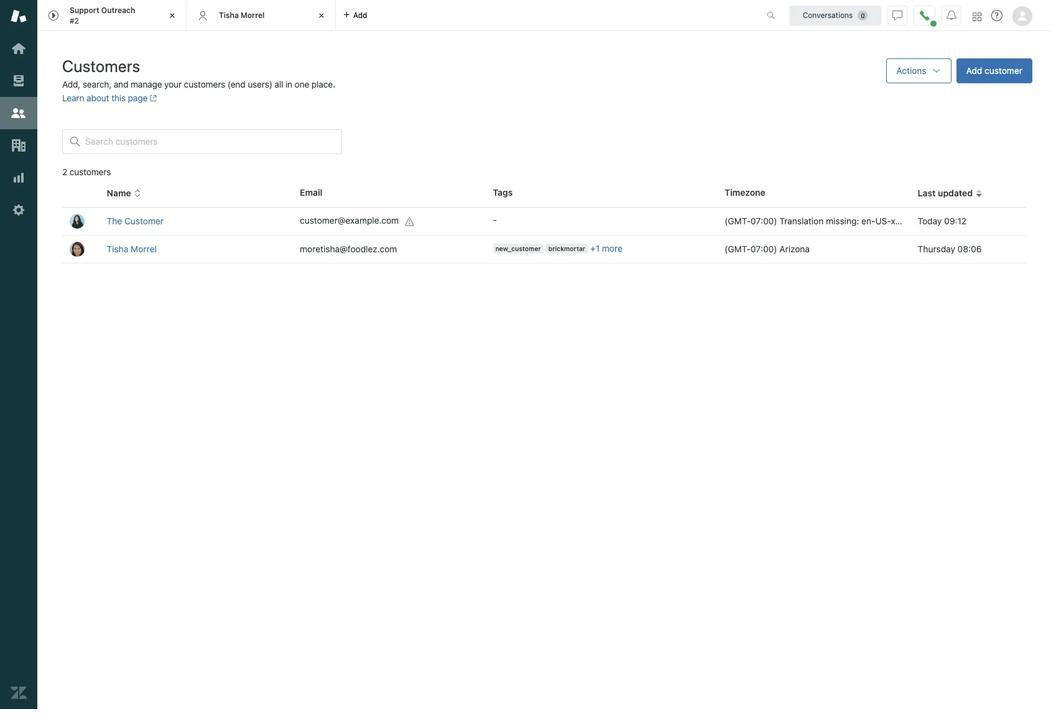 Task type: vqa. For each thing, say whether or not it's contained in the screenshot.
the rightmost No
no



Task type: describe. For each thing, give the bounding box(es) containing it.
more
[[602, 243, 623, 254]]

outreach
[[101, 6, 135, 15]]

and
[[114, 79, 128, 90]]

support outreach #2
[[70, 6, 135, 25]]

the
[[107, 216, 122, 226]]

this
[[111, 93, 126, 103]]

tab containing support outreach
[[37, 0, 187, 31]]

customers add, search, and manage your customers (end users) all in one place.
[[62, 57, 335, 90]]

last updated button
[[918, 188, 983, 199]]

brickmortar
[[548, 245, 585, 253]]

in
[[285, 79, 292, 90]]

08:06
[[958, 244, 982, 254]]

(end
[[228, 79, 245, 90]]

the customer
[[107, 216, 164, 226]]

tisha morrel tab
[[187, 0, 336, 31]]

us-
[[875, 216, 891, 226]]

learn about this page
[[62, 93, 148, 103]]

conversations button
[[789, 5, 881, 25]]

(gmt- for (gmt-07:00) arizona
[[725, 244, 751, 254]]

#2
[[70, 16, 79, 25]]

(gmt- for (gmt-07:00) translation missing: en-us-x-1.txt.timezone.america_los_angeles
[[725, 216, 751, 226]]

notifications image
[[947, 10, 957, 20]]

last updated
[[918, 188, 973, 198]]

the customer link
[[107, 216, 164, 226]]

get started image
[[11, 40, 27, 57]]

actions
[[897, 65, 927, 76]]

customer
[[985, 65, 1023, 76]]

0 horizontal spatial tisha
[[107, 244, 128, 254]]

manage
[[131, 79, 162, 90]]

-
[[493, 215, 497, 225]]

name button
[[107, 188, 141, 199]]

close image inside tisha morrel "tab"
[[315, 9, 328, 22]]

new_customer
[[495, 245, 541, 253]]

last
[[918, 188, 936, 198]]

get help image
[[991, 10, 1003, 21]]

add button
[[336, 0, 375, 30]]

tags
[[493, 187, 513, 198]]

name
[[107, 188, 131, 198]]

all
[[275, 79, 283, 90]]

users)
[[248, 79, 272, 90]]

learn
[[62, 93, 84, 103]]

organizations image
[[11, 137, 27, 154]]

1 vertical spatial customers
[[70, 167, 111, 177]]

+1
[[590, 243, 600, 254]]

tabs tab list
[[37, 0, 754, 31]]

add,
[[62, 79, 80, 90]]

1 close image from the left
[[166, 9, 179, 22]]

customers
[[62, 57, 140, 75]]

thursday 08:06
[[918, 244, 982, 254]]

tisha morrel inside tisha morrel "tab"
[[219, 10, 265, 20]]



Task type: locate. For each thing, give the bounding box(es) containing it.
customers image
[[11, 105, 27, 121]]

1 (gmt- from the top
[[725, 216, 751, 226]]

0 horizontal spatial tisha morrel
[[107, 244, 157, 254]]

1 vertical spatial tisha
[[107, 244, 128, 254]]

place.
[[312, 79, 335, 90]]

customer@example.com
[[300, 215, 399, 226]]

moretisha@foodlez.com
[[300, 244, 397, 254]]

brickmortar +1 more
[[548, 243, 623, 254]]

(gmt-07:00) arizona
[[725, 244, 810, 254]]

tisha
[[219, 10, 239, 20], [107, 244, 128, 254]]

one
[[295, 79, 309, 90]]

close image left add popup button
[[315, 9, 328, 22]]

tisha morrel link
[[107, 244, 157, 254]]

1 07:00) from the top
[[751, 216, 777, 226]]

(gmt-
[[725, 216, 751, 226], [725, 244, 751, 254]]

conversations
[[803, 10, 853, 20]]

translation
[[780, 216, 824, 226]]

views image
[[11, 73, 27, 89]]

0 horizontal spatial close image
[[166, 9, 179, 22]]

admin image
[[11, 202, 27, 218]]

07:00) for translation
[[751, 216, 777, 226]]

0 vertical spatial (gmt-
[[725, 216, 751, 226]]

customers right 2
[[70, 167, 111, 177]]

missing:
[[826, 216, 859, 226]]

arizona
[[780, 244, 810, 254]]

07:00) up '(gmt-07:00) arizona'
[[751, 216, 777, 226]]

today
[[918, 216, 942, 226]]

1 horizontal spatial customers
[[184, 79, 225, 90]]

customers right 'your'
[[184, 79, 225, 90]]

customers inside customers add, search, and manage your customers (end users) all in one place.
[[184, 79, 225, 90]]

1 horizontal spatial morrel
[[241, 10, 265, 20]]

07:00) for arizona
[[751, 244, 777, 254]]

0 vertical spatial morrel
[[241, 10, 265, 20]]

en-
[[862, 216, 875, 226]]

0 vertical spatial tisha
[[219, 10, 239, 20]]

page
[[128, 93, 148, 103]]

07:00) left arizona
[[751, 244, 777, 254]]

1 vertical spatial 07:00)
[[751, 244, 777, 254]]

2 07:00) from the top
[[751, 244, 777, 254]]

1 vertical spatial morrel
[[131, 244, 157, 254]]

unverified email image
[[405, 217, 415, 227]]

zendesk products image
[[973, 12, 982, 21]]

your
[[164, 79, 182, 90]]

updated
[[938, 188, 973, 198]]

button displays agent's chat status as invisible. image
[[893, 10, 903, 20]]

email
[[300, 187, 322, 198]]

+1 more button
[[590, 243, 623, 255]]

1.txt.timezone.america_los_angeles
[[899, 216, 1042, 226]]

0 vertical spatial tisha morrel
[[219, 10, 265, 20]]

Search customers field
[[85, 136, 334, 147]]

reporting image
[[11, 170, 27, 186]]

1 horizontal spatial tisha morrel
[[219, 10, 265, 20]]

0 horizontal spatial customers
[[70, 167, 111, 177]]

zendesk image
[[11, 685, 27, 702]]

customer
[[124, 216, 164, 226]]

customers
[[184, 79, 225, 90], [70, 167, 111, 177]]

1 vertical spatial tisha morrel
[[107, 244, 157, 254]]

(gmt- down timezone
[[725, 216, 751, 226]]

0 vertical spatial customers
[[184, 79, 225, 90]]

support
[[70, 6, 99, 15]]

2 (gmt- from the top
[[725, 244, 751, 254]]

1 horizontal spatial tisha
[[219, 10, 239, 20]]

morrel inside "tab"
[[241, 10, 265, 20]]

add
[[353, 10, 367, 20]]

morrel
[[241, 10, 265, 20], [131, 244, 157, 254]]

close image right outreach
[[166, 9, 179, 22]]

2 customers
[[62, 167, 111, 177]]

1 horizontal spatial close image
[[315, 9, 328, 22]]

tisha morrel
[[219, 10, 265, 20], [107, 244, 157, 254]]

tisha inside "tab"
[[219, 10, 239, 20]]

07:00)
[[751, 216, 777, 226], [751, 244, 777, 254]]

(opens in a new tab) image
[[148, 95, 157, 102]]

search,
[[83, 79, 111, 90]]

(gmt-07:00) translation missing: en-us-x-1.txt.timezone.america_los_angeles
[[725, 216, 1042, 226]]

add
[[966, 65, 982, 76]]

x-
[[891, 216, 899, 226]]

2
[[62, 167, 67, 177]]

1 vertical spatial (gmt-
[[725, 244, 751, 254]]

about
[[87, 93, 109, 103]]

actions button
[[887, 58, 951, 83]]

09:12
[[944, 216, 967, 226]]

thursday
[[918, 244, 955, 254]]

close image
[[166, 9, 179, 22], [315, 9, 328, 22]]

today 09:12
[[918, 216, 967, 226]]

zendesk support image
[[11, 8, 27, 24]]

add customer
[[966, 65, 1023, 76]]

timezone
[[725, 187, 765, 198]]

0 vertical spatial 07:00)
[[751, 216, 777, 226]]

add customer button
[[956, 58, 1033, 83]]

tab
[[37, 0, 187, 31]]

(gmt- left arizona
[[725, 244, 751, 254]]

2 close image from the left
[[315, 9, 328, 22]]

0 horizontal spatial morrel
[[131, 244, 157, 254]]

main element
[[0, 0, 37, 710]]

learn about this page link
[[62, 93, 157, 103]]



